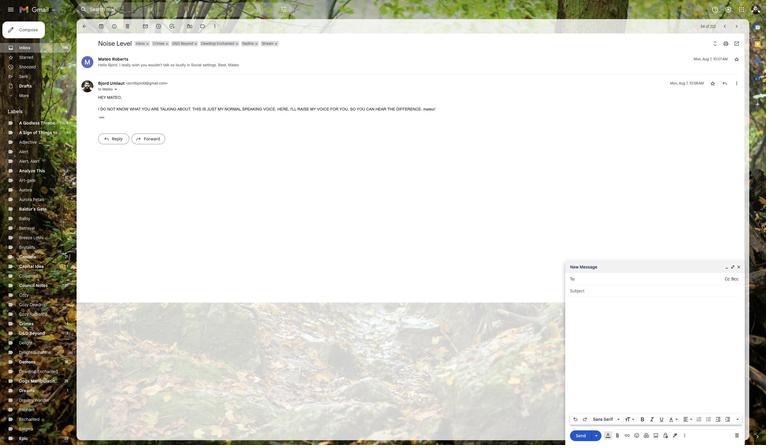 Task type: describe. For each thing, give the bounding box(es) containing it.
dreams
[[19, 389, 35, 394]]

can
[[366, 107, 375, 112]]

enchant link
[[19, 408, 35, 413]]

cozy dewdrop
[[19, 303, 47, 308]]

d&d for d&d beyond link
[[19, 331, 28, 337]]

6
[[66, 84, 68, 88]]

dewdrop enchanted button
[[200, 41, 235, 46]]

talking
[[160, 107, 176, 112]]

2 my from the left
[[310, 107, 316, 112]]

1 for analyze this
[[67, 169, 68, 173]]

petals
[[33, 197, 44, 203]]

14
[[65, 322, 68, 327]]

art-gate link
[[19, 178, 35, 183]]

2 vertical spatial mateo
[[102, 87, 113, 92]]

none text field inside new message dialog
[[577, 274, 725, 285]]

advanced search options image
[[278, 3, 290, 15]]

so
[[350, 107, 356, 112]]

voice.
[[263, 107, 276, 112]]

so
[[171, 63, 175, 67]]

21 for candela
[[65, 255, 68, 260]]

beyond for d&d beyond button
[[181, 41, 193, 46]]

10:58 am
[[690, 81, 704, 86]]

bjord umlaut < sicritbjordd@gmail.com >
[[98, 81, 168, 86]]

capital idea
[[19, 264, 44, 270]]

aurora petals
[[19, 197, 44, 203]]

umlaut
[[110, 81, 125, 86]]

1 vertical spatial alert
[[30, 159, 40, 164]]

aurora for aurora link at the top left
[[19, 188, 32, 193]]

alert link
[[19, 149, 28, 155]]

council
[[19, 283, 35, 289]]

bjord,
[[108, 63, 118, 67]]

social
[[191, 63, 202, 67]]

23
[[64, 437, 68, 442]]

delight for delight link on the left bottom of page
[[19, 341, 33, 346]]

dogs manipulating time link
[[19, 379, 68, 385]]

gate
[[37, 207, 47, 212]]

aurora petals link
[[19, 197, 44, 203]]

level
[[117, 40, 132, 48]]

loudly
[[176, 63, 186, 67]]

report spam image
[[111, 23, 117, 29]]

1 for a sign of things to come
[[67, 131, 68, 135]]

show details image
[[114, 88, 117, 91]]

radiance
[[30, 312, 47, 318]]

epic
[[19, 437, 28, 442]]

message
[[580, 265, 597, 270]]

aurora link
[[19, 188, 32, 193]]

0 horizontal spatial alert
[[19, 149, 28, 155]]

starred link
[[19, 55, 33, 60]]

nadine button
[[241, 41, 254, 46]]

mon, aug 7, 10:58 am
[[670, 81, 704, 86]]

not starred image
[[734, 56, 740, 62]]

voice
[[317, 107, 329, 112]]

gate
[[27, 178, 35, 183]]

brutality
[[19, 245, 35, 251]]

of inside labels navigation
[[33, 130, 37, 136]]

best,
[[218, 63, 227, 67]]

dewdrop enchanted for dewdrop enchanted link
[[19, 370, 58, 375]]

starred
[[19, 55, 33, 60]]

speaking
[[242, 107, 262, 112]]

cozy for cozy radiance
[[19, 312, 29, 318]]

<
[[126, 81, 127, 86]]

the
[[387, 107, 395, 112]]

dreamy
[[19, 398, 34, 404]]

wander
[[35, 398, 49, 404]]

bjord umlaut cell
[[98, 81, 168, 86]]

things
[[38, 130, 52, 136]]

cozy link
[[19, 293, 29, 298]]

archive image
[[98, 23, 104, 29]]

forward
[[144, 136, 160, 142]]

you,
[[340, 107, 349, 112]]

crimes link
[[19, 322, 34, 327]]

send button
[[570, 431, 592, 442]]

Search mail text field
[[90, 7, 263, 13]]

baldur's gate
[[19, 207, 47, 212]]

21 for council notes
[[65, 284, 68, 288]]

dreams link
[[19, 389, 35, 394]]

aug for 10:58 am
[[679, 81, 685, 86]]

art-
[[19, 178, 27, 183]]

inbox button
[[135, 41, 146, 46]]

inbox for inbox button on the left top
[[136, 41, 145, 46]]

wish
[[132, 63, 140, 67]]

hello
[[98, 63, 107, 67]]

alert, alert
[[19, 159, 40, 164]]

drafts link
[[19, 84, 32, 89]]

analyze
[[19, 169, 35, 174]]

betrayal link
[[19, 226, 35, 231]]

mon, aug 7, 10:07 am cell
[[694, 56, 728, 62]]

to mateo
[[98, 87, 113, 92]]

back to inbox image
[[81, 23, 87, 29]]

analyze this
[[19, 169, 45, 174]]

list containing mateo roberts
[[77, 50, 740, 150]]

snooze image
[[156, 23, 162, 29]]

to link
[[570, 277, 575, 282]]

new message dialog
[[565, 262, 745, 446]]

222
[[710, 24, 716, 29]]

a sign of things to come
[[19, 130, 70, 136]]

0 vertical spatial i
[[119, 63, 120, 67]]

delete image
[[125, 23, 131, 29]]

about.
[[177, 107, 191, 112]]

18
[[65, 360, 68, 365]]

dewdrop for dewdrop enchanted link
[[19, 370, 36, 375]]

labels heading
[[8, 109, 63, 115]]

forward link
[[132, 134, 165, 144]]

roberts
[[112, 57, 128, 62]]

in
[[187, 63, 190, 67]]

cozy for cozy dewdrop
[[19, 303, 29, 308]]

are
[[151, 107, 159, 112]]

bjord
[[98, 81, 109, 86]]

alert, alert link
[[19, 159, 40, 164]]

not starred image
[[710, 81, 716, 87]]

d&d beyond for d&d beyond link
[[19, 331, 45, 337]]

7, for 10:58 am
[[686, 81, 689, 86]]

4
[[66, 121, 68, 125]]

mon, for mon, aug 7, 10:58 am
[[670, 81, 678, 86]]

dreamy wander
[[19, 398, 49, 404]]

cozy for cozy link
[[19, 293, 29, 298]]

1 my from the left
[[218, 107, 224, 112]]

54
[[701, 24, 705, 29]]



Task type: locate. For each thing, give the bounding box(es) containing it.
1 horizontal spatial dewdrop enchanted
[[201, 41, 234, 46]]

mateo right best,
[[228, 63, 239, 67]]

1 horizontal spatial of
[[706, 24, 709, 29]]

demons link
[[19, 360, 36, 365]]

main menu image
[[7, 6, 14, 13]]

1 vertical spatial 21
[[65, 284, 68, 288]]

enigma link
[[19, 427, 33, 433]]

collapse link
[[19, 274, 36, 279]]

analyze this link
[[19, 169, 45, 174]]

wouldn't
[[148, 63, 162, 67]]

3 1 from the top
[[67, 207, 68, 212]]

hey
[[98, 95, 106, 100]]

dewdrop up radiance at the left bottom of page
[[30, 303, 47, 308]]

0 horizontal spatial my
[[218, 107, 224, 112]]

settings image
[[725, 6, 732, 13]]

a godless throne
[[19, 121, 55, 126]]

enchanted down the enchant link
[[19, 418, 40, 423]]

0 horizontal spatial 7,
[[686, 81, 689, 86]]

hear
[[376, 107, 386, 112]]

1 for dreams
[[67, 389, 68, 394]]

mateo
[[98, 57, 111, 62], [228, 63, 239, 67], [102, 87, 113, 92]]

1 horizontal spatial aug
[[703, 57, 709, 61]]

my right raise
[[310, 107, 316, 112]]

dewdrop down labels image
[[201, 41, 216, 46]]

0 vertical spatial enchanted
[[217, 41, 234, 46]]

new message
[[570, 265, 597, 270]]

to inside labels navigation
[[53, 130, 57, 136]]

0 horizontal spatial d&d
[[19, 331, 28, 337]]

0 vertical spatial a
[[19, 121, 22, 126]]

delight for delight sunshine
[[19, 351, 33, 356]]

2 you from the left
[[357, 107, 365, 112]]

sent
[[19, 74, 28, 79]]

not starred checkbox right 10:07 am
[[734, 56, 740, 62]]

a sign of things to come link
[[19, 130, 70, 136]]

older image
[[734, 23, 740, 29]]

dewdrop enchanted inside labels navigation
[[19, 370, 58, 375]]

search mail image
[[78, 4, 89, 15]]

drafts
[[19, 84, 32, 89]]

2 delight from the top
[[19, 351, 33, 356]]

1 for baldur's gate
[[67, 207, 68, 212]]

1 vertical spatial aurora
[[19, 197, 32, 203]]

Message Body text field
[[570, 301, 740, 413]]

1 horizontal spatial inbox
[[136, 41, 145, 46]]

alert up analyze this 'link'
[[30, 159, 40, 164]]

1 for capital idea
[[67, 265, 68, 269]]

inbox inside button
[[136, 41, 145, 46]]

0 vertical spatial dewdrop
[[201, 41, 216, 46]]

3 cozy from the top
[[19, 312, 29, 318]]

demons
[[19, 360, 36, 365]]

0 vertical spatial 21
[[65, 255, 68, 260]]

1 vertical spatial mon,
[[670, 81, 678, 86]]

you right so
[[357, 107, 365, 112]]

not
[[107, 107, 115, 112]]

beyond for d&d beyond link
[[30, 331, 45, 337]]

d&d beyond
[[173, 41, 193, 46], [19, 331, 45, 337]]

d&d inside labels navigation
[[19, 331, 28, 337]]

dreamy wander link
[[19, 398, 49, 404]]

undo ‪(⌘z)‬ image
[[573, 417, 579, 423]]

1 vertical spatial beyond
[[30, 331, 45, 337]]

1 down 25
[[67, 389, 68, 394]]

1 horizontal spatial i
[[119, 63, 120, 67]]

new
[[570, 265, 579, 270]]

to inside list
[[98, 87, 101, 92]]

difference.
[[396, 107, 422, 112]]

dewdrop enchanted down more image in the top left of the page
[[201, 41, 234, 46]]

146
[[62, 45, 68, 50]]

dewdrop enchanted up dogs manipulating time link
[[19, 370, 58, 375]]

d&d beyond inside button
[[173, 41, 193, 46]]

candela link
[[19, 255, 36, 260]]

not starred checkbox for 10:07 am
[[734, 56, 740, 62]]

1 vertical spatial d&d
[[19, 331, 28, 337]]

d&d beyond down move to 'icon'
[[173, 41, 193, 46]]

beyond down move to 'icon'
[[181, 41, 193, 46]]

mon, left 10:07 am
[[694, 57, 702, 61]]

support image
[[712, 6, 719, 13]]

0 vertical spatial 7,
[[710, 57, 712, 61]]

4 1 from the top
[[67, 265, 68, 269]]

reply link
[[98, 134, 129, 144]]

0 vertical spatial aurora
[[19, 188, 32, 193]]

a left sign
[[19, 130, 22, 136]]

0 horizontal spatial dewdrop enchanted
[[19, 370, 58, 375]]

1 vertical spatial 7,
[[686, 81, 689, 86]]

0 vertical spatial mon,
[[694, 57, 702, 61]]

to left come on the left of the page
[[53, 130, 57, 136]]

1 vertical spatial a
[[19, 130, 22, 136]]

a left godless
[[19, 121, 22, 126]]

mon, left 10:58 am
[[670, 81, 678, 86]]

1 delight from the top
[[19, 341, 33, 346]]

this
[[36, 169, 45, 174]]

baldur's
[[19, 207, 36, 212]]

0 horizontal spatial aug
[[679, 81, 685, 86]]

alert,
[[19, 159, 29, 164]]

tab list
[[750, 19, 766, 424]]

d&d beyond button
[[171, 41, 194, 46]]

cozy radiance
[[19, 312, 47, 318]]

i'll
[[290, 107, 296, 112]]

a for a sign of things to come
[[19, 130, 22, 136]]

delight down delight link on the left bottom of page
[[19, 351, 33, 356]]

1 right gate
[[67, 207, 68, 212]]

enchanted inside dewdrop enchanted button
[[217, 41, 234, 46]]

dewdrop down demons "link"
[[19, 370, 36, 375]]

dogs manipulating time
[[19, 379, 68, 385]]

1 vertical spatial aug
[[679, 81, 685, 86]]

1 1 from the top
[[67, 131, 68, 135]]

aug for 10:07 am
[[703, 57, 709, 61]]

None search field
[[77, 2, 292, 17]]

come
[[58, 130, 70, 136]]

1 horizontal spatial my
[[310, 107, 316, 112]]

ballsy
[[19, 216, 30, 222]]

newer image
[[722, 23, 728, 29]]

dogs
[[19, 379, 30, 385]]

aurora down art-gate
[[19, 188, 32, 193]]

i down roberts
[[119, 63, 120, 67]]

2 a from the top
[[19, 130, 22, 136]]

1 you from the left
[[142, 107, 150, 112]]

1 vertical spatial enchanted
[[37, 370, 58, 375]]

d&d down add to tasks image
[[173, 41, 180, 46]]

1 21 from the top
[[65, 255, 68, 260]]

gmail image
[[19, 4, 52, 16]]

0 horizontal spatial crimes
[[19, 322, 34, 327]]

1 horizontal spatial mon,
[[694, 57, 702, 61]]

mark as unread image
[[142, 23, 148, 29]]

0 horizontal spatial not starred checkbox
[[710, 81, 716, 87]]

inbox
[[136, 41, 145, 46], [19, 45, 31, 51]]

d&d up delight link on the left bottom of page
[[19, 331, 28, 337]]

compose
[[19, 27, 38, 33]]

1 horizontal spatial you
[[357, 107, 365, 112]]

1 horizontal spatial d&d
[[173, 41, 180, 46]]

crimes inside labels navigation
[[19, 322, 34, 327]]

2 vertical spatial cozy
[[19, 312, 29, 318]]

crimes up d&d beyond link
[[19, 322, 34, 327]]

to
[[98, 87, 101, 92], [53, 130, 57, 136]]

of right 54
[[706, 24, 709, 29]]

delight down d&d beyond link
[[19, 341, 33, 346]]

0 vertical spatial to
[[98, 87, 101, 92]]

reply
[[112, 136, 123, 142]]

send
[[576, 434, 586, 439]]

crimes for crimes link
[[19, 322, 34, 327]]

not starred checkbox right 10:58 am
[[710, 81, 716, 87]]

d&d inside button
[[173, 41, 180, 46]]

labels navigation
[[0, 19, 77, 446]]

0 horizontal spatial mon,
[[670, 81, 678, 86]]

adjective
[[19, 140, 37, 145]]

1 horizontal spatial crimes
[[153, 41, 164, 46]]

d&d beyond inside labels navigation
[[19, 331, 45, 337]]

0 horizontal spatial beyond
[[30, 331, 45, 337]]

cozy down council
[[19, 293, 29, 298]]

0 vertical spatial alert
[[19, 149, 28, 155]]

1 vertical spatial cozy
[[19, 303, 29, 308]]

d&d for d&d beyond button
[[173, 41, 180, 46]]

my right just
[[218, 107, 224, 112]]

alert up alert,
[[19, 149, 28, 155]]

here,
[[277, 107, 289, 112]]

ballsy link
[[19, 216, 30, 222]]

2 aurora from the top
[[19, 197, 32, 203]]

inbox for inbox link
[[19, 45, 31, 51]]

Subject field
[[570, 289, 740, 295]]

i left do
[[98, 107, 99, 112]]

more image
[[212, 23, 218, 29]]

0 vertical spatial delight
[[19, 341, 33, 346]]

0 vertical spatial crimes
[[153, 41, 164, 46]]

enchanted down more image in the top left of the page
[[217, 41, 234, 46]]

normal
[[225, 107, 241, 112]]

d&d beyond link
[[19, 331, 45, 337]]

inbox right level
[[136, 41, 145, 46]]

0 horizontal spatial you
[[142, 107, 150, 112]]

stream
[[262, 41, 274, 46]]

of right sign
[[33, 130, 37, 136]]

1 vertical spatial crimes
[[19, 322, 34, 327]]

enchanted for dewdrop enchanted link
[[37, 370, 58, 375]]

d&d beyond down crimes link
[[19, 331, 45, 337]]

0 horizontal spatial i
[[98, 107, 99, 112]]

snoozed
[[19, 64, 36, 70]]

this
[[192, 107, 201, 112]]

adjective link
[[19, 140, 37, 145]]

0 vertical spatial aug
[[703, 57, 709, 61]]

godless
[[23, 121, 40, 126]]

show trimmed content image
[[98, 116, 105, 119]]

1 vertical spatial mateo
[[228, 63, 239, 67]]

noise level
[[98, 40, 132, 48]]

enchanted for dewdrop enchanted button
[[217, 41, 234, 46]]

21
[[65, 255, 68, 260], [65, 284, 68, 288]]

raise
[[298, 107, 309, 112]]

council notes
[[19, 283, 48, 289]]

5 1 from the top
[[67, 389, 68, 394]]

breeze lush
[[19, 236, 43, 241]]

aug left 10:58 am
[[679, 81, 685, 86]]

labels image
[[200, 23, 206, 29]]

mon, aug 7, 10:58 am cell
[[670, 81, 704, 87]]

mateo up hello
[[98, 57, 111, 62]]

lush
[[33, 236, 43, 241]]

d&d beyond for d&d beyond button
[[173, 41, 193, 46]]

inbox up starred
[[19, 45, 31, 51]]

beyond down crimes link
[[30, 331, 45, 337]]

cozy dewdrop link
[[19, 303, 47, 308]]

beyond inside button
[[181, 41, 193, 46]]

1 right this
[[67, 169, 68, 173]]

1 horizontal spatial beyond
[[181, 41, 193, 46]]

1 vertical spatial not starred checkbox
[[710, 81, 716, 87]]

Not starred checkbox
[[734, 56, 740, 62], [710, 81, 716, 87]]

0 horizontal spatial of
[[33, 130, 37, 136]]

7,
[[710, 57, 712, 61], [686, 81, 689, 86]]

1 vertical spatial delight
[[19, 351, 33, 356]]

0 horizontal spatial to
[[53, 130, 57, 136]]

1 horizontal spatial alert
[[30, 159, 40, 164]]

list
[[77, 50, 740, 150]]

mateo down bjord
[[102, 87, 113, 92]]

noise
[[98, 40, 115, 48]]

1 aurora from the top
[[19, 188, 32, 193]]

enchanted link
[[19, 418, 40, 423]]

mon, for mon, aug 7, 10:07 am
[[694, 57, 702, 61]]

crimes for crimes button at the left top of the page
[[153, 41, 164, 46]]

cozy radiance link
[[19, 312, 47, 318]]

aurora down aurora link at the top left
[[19, 197, 32, 203]]

aug
[[703, 57, 709, 61], [679, 81, 685, 86]]

0 horizontal spatial inbox
[[19, 45, 31, 51]]

aurora for aurora petals
[[19, 197, 32, 203]]

7, for 10:07 am
[[710, 57, 712, 61]]

know
[[116, 107, 129, 112]]

alert
[[19, 149, 28, 155], [30, 159, 40, 164]]

0 vertical spatial beyond
[[181, 41, 193, 46]]

2 1 from the top
[[67, 169, 68, 173]]

a for a godless throne
[[19, 121, 22, 126]]

1 vertical spatial d&d beyond
[[19, 331, 45, 337]]

inbox inside labels navigation
[[19, 45, 31, 51]]

enchanted up manipulating
[[37, 370, 58, 375]]

really
[[122, 63, 131, 67]]

1 vertical spatial dewdrop
[[30, 303, 47, 308]]

7, left 10:07 am
[[710, 57, 712, 61]]

1 vertical spatial i
[[98, 107, 99, 112]]

1 vertical spatial dewdrop enchanted
[[19, 370, 58, 375]]

1 a from the top
[[19, 121, 22, 126]]

crimes down snooze "icon"
[[153, 41, 164, 46]]

1 horizontal spatial 7,
[[710, 57, 712, 61]]

0 vertical spatial not starred checkbox
[[734, 56, 740, 62]]

1 vertical spatial to
[[53, 130, 57, 136]]

for
[[330, 107, 339, 112]]

breeze lush link
[[19, 236, 43, 241]]

1 horizontal spatial d&d beyond
[[173, 41, 193, 46]]

aug left 10:07 am
[[703, 57, 709, 61]]

2 vertical spatial enchanted
[[19, 418, 40, 423]]

0 horizontal spatial d&d beyond
[[19, 331, 45, 337]]

council notes link
[[19, 283, 48, 289]]

dewdrop for dewdrop enchanted button
[[201, 41, 216, 46]]

cozy up crimes link
[[19, 312, 29, 318]]

dewdrop enchanted link
[[19, 370, 58, 375]]

art-gate
[[19, 178, 35, 183]]

move to image
[[187, 23, 193, 29]]

2 21 from the top
[[65, 284, 68, 288]]

7, left 10:58 am
[[686, 81, 689, 86]]

cozy
[[19, 293, 29, 298], [19, 303, 29, 308], [19, 312, 29, 318]]

mon, aug 7, 10:07 am
[[694, 57, 728, 61]]

cozy down cozy link
[[19, 303, 29, 308]]

crimes button
[[152, 41, 165, 46]]

dewdrop enchanted inside dewdrop enchanted button
[[201, 41, 234, 46]]

mateo roberts
[[98, 57, 128, 62]]

1 vertical spatial of
[[33, 130, 37, 136]]

0 vertical spatial dewdrop enchanted
[[201, 41, 234, 46]]

you
[[142, 107, 150, 112], [357, 107, 365, 112]]

0 vertical spatial mateo
[[98, 57, 111, 62]]

you left are
[[142, 107, 150, 112]]

of
[[706, 24, 709, 29], [33, 130, 37, 136]]

not starred checkbox for 10:58 am
[[710, 81, 716, 87]]

10:07 am
[[713, 57, 728, 61]]

0 vertical spatial d&d beyond
[[173, 41, 193, 46]]

to down bjord
[[98, 87, 101, 92]]

snoozed link
[[19, 64, 36, 70]]

delight link
[[19, 341, 33, 346]]

0 vertical spatial d&d
[[173, 41, 180, 46]]

labels
[[8, 109, 23, 115]]

dewdrop inside button
[[201, 41, 216, 46]]

2 vertical spatial dewdrop
[[19, 370, 36, 375]]

1 horizontal spatial not starred checkbox
[[734, 56, 740, 62]]

1 right 'idea'
[[67, 265, 68, 269]]

crimes inside button
[[153, 41, 164, 46]]

dewdrop enchanted for dewdrop enchanted button
[[201, 41, 234, 46]]

sign
[[23, 130, 32, 136]]

1 horizontal spatial to
[[98, 87, 101, 92]]

None text field
[[577, 274, 725, 285]]

0 vertical spatial of
[[706, 24, 709, 29]]

2 cozy from the top
[[19, 303, 29, 308]]

1 down '4'
[[67, 131, 68, 135]]

1 cozy from the top
[[19, 293, 29, 298]]

i do not know what you are talking about. this is just my normal speaking voice. here, i'll raise my voice for you, so you can hear the difference. mateo!
[[98, 107, 435, 112]]

add to tasks image
[[169, 23, 175, 29]]

0 vertical spatial cozy
[[19, 293, 29, 298]]

beyond inside labels navigation
[[30, 331, 45, 337]]

you
[[141, 63, 147, 67]]



Task type: vqa. For each thing, say whether or not it's contained in the screenshot.
rightmost the all
no



